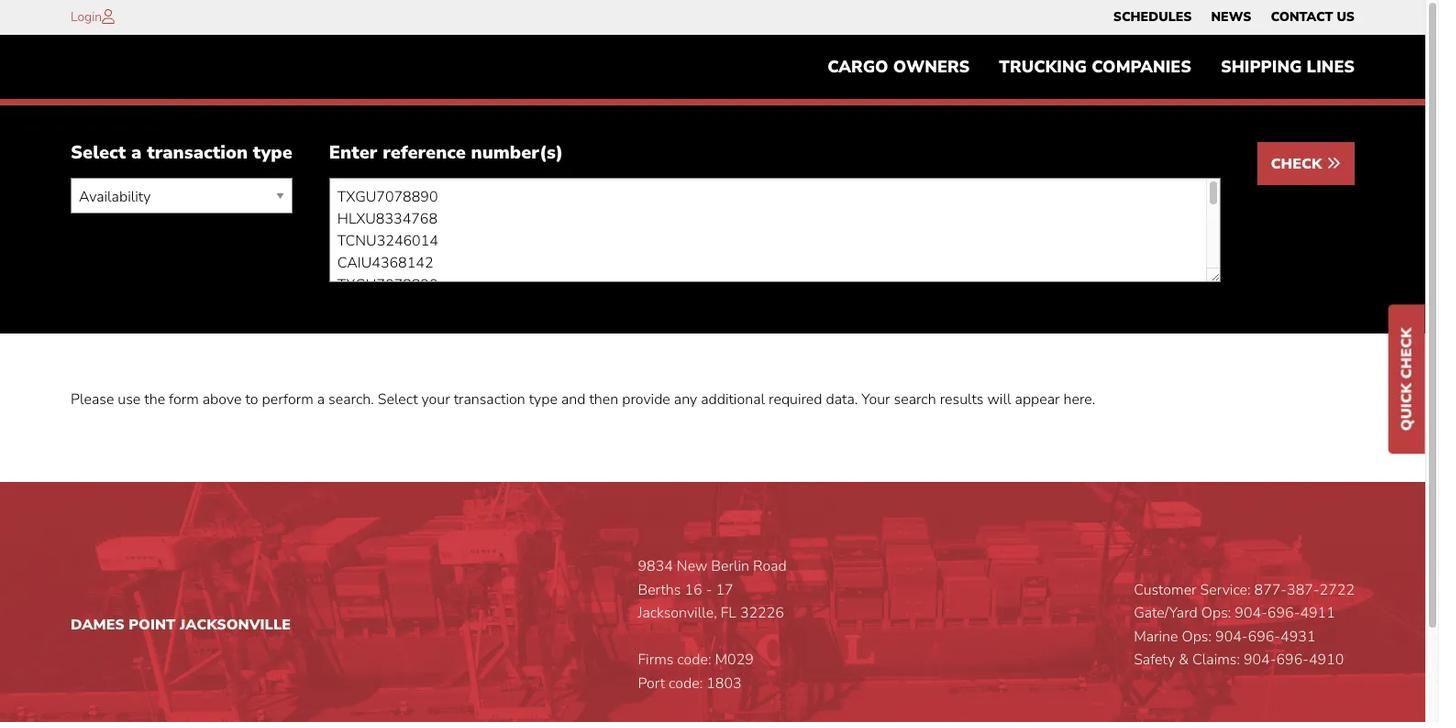 Task type: describe. For each thing, give the bounding box(es) containing it.
companies
[[1092, 56, 1192, 78]]

additional
[[701, 390, 765, 410]]

select a transaction type
[[71, 141, 293, 165]]

17
[[716, 580, 734, 601]]

jacksonville,
[[638, 604, 717, 624]]

0 vertical spatial 696-
[[1268, 604, 1300, 624]]

fl
[[721, 604, 737, 624]]

customer service: 877-387-2722 gate/yard ops: 904-696-4911 marine ops: 904-696-4931 safety & claims: 904-696-4910
[[1134, 580, 1355, 671]]

387-
[[1287, 580, 1320, 601]]

owners
[[893, 56, 970, 78]]

form
[[169, 390, 199, 410]]

&
[[1179, 651, 1189, 671]]

login link
[[71, 8, 102, 26]]

point
[[129, 616, 176, 636]]

berths
[[638, 580, 681, 601]]

then
[[589, 390, 619, 410]]

provide
[[622, 390, 670, 410]]

1 vertical spatial 696-
[[1248, 627, 1281, 648]]

4911
[[1300, 604, 1336, 624]]

your
[[422, 390, 450, 410]]

data.
[[826, 390, 858, 410]]

trucking companies link
[[985, 49, 1206, 86]]

dames point jacksonville
[[71, 616, 291, 636]]

877-
[[1255, 580, 1287, 601]]

contact us link
[[1271, 5, 1355, 30]]

0 vertical spatial code:
[[677, 651, 711, 671]]

quick check link
[[1389, 305, 1426, 454]]

m029
[[715, 651, 754, 671]]

0 horizontal spatial transaction
[[147, 141, 248, 165]]

quick
[[1397, 384, 1418, 432]]

appear
[[1015, 390, 1060, 410]]

contact
[[1271, 8, 1333, 26]]

will
[[988, 390, 1012, 410]]

search
[[894, 390, 936, 410]]

search.
[[329, 390, 374, 410]]

9834
[[638, 557, 673, 577]]

us
[[1337, 8, 1355, 26]]

9834 new berlin road berths 16 - 17 jacksonville, fl 32226
[[638, 557, 787, 624]]

use
[[118, 390, 141, 410]]

required
[[769, 390, 823, 410]]

1803
[[707, 674, 742, 694]]

contact us
[[1271, 8, 1355, 26]]

and
[[561, 390, 586, 410]]

1 horizontal spatial select
[[378, 390, 418, 410]]

here.
[[1064, 390, 1096, 410]]

customer
[[1134, 580, 1197, 601]]

claims:
[[1193, 651, 1240, 671]]

shipping lines link
[[1206, 49, 1370, 86]]

trucking
[[999, 56, 1087, 78]]

lines
[[1307, 56, 1355, 78]]

2 vertical spatial 904-
[[1244, 651, 1277, 671]]

news link
[[1211, 5, 1252, 30]]

jacksonville
[[180, 616, 291, 636]]

login
[[71, 8, 102, 26]]

Enter reference number(s) text field
[[329, 178, 1221, 283]]

1 vertical spatial ops:
[[1182, 627, 1212, 648]]

schedules
[[1114, 8, 1192, 26]]

new
[[677, 557, 708, 577]]

menu bar containing cargo owners
[[813, 49, 1370, 86]]

results
[[940, 390, 984, 410]]

1 horizontal spatial a
[[317, 390, 325, 410]]



Task type: locate. For each thing, give the bounding box(es) containing it.
type left enter
[[253, 141, 293, 165]]

shipping lines
[[1221, 56, 1355, 78]]

ops: up &
[[1182, 627, 1212, 648]]

0 vertical spatial a
[[131, 141, 142, 165]]

menu bar containing schedules
[[1104, 5, 1365, 30]]

cargo owners link
[[813, 49, 985, 86]]

marine
[[1134, 627, 1179, 648]]

0 vertical spatial ops:
[[1202, 604, 1232, 624]]

quick check
[[1397, 328, 1418, 432]]

0 vertical spatial check
[[1271, 154, 1327, 175]]

a
[[131, 141, 142, 165], [317, 390, 325, 410]]

please
[[71, 390, 114, 410]]

2 vertical spatial 696-
[[1277, 651, 1309, 671]]

cargo
[[828, 56, 889, 78]]

cargo owners
[[828, 56, 970, 78]]

perform
[[262, 390, 313, 410]]

ops:
[[1202, 604, 1232, 624], [1182, 627, 1212, 648]]

1 vertical spatial menu bar
[[813, 49, 1370, 86]]

type left and
[[529, 390, 558, 410]]

dames
[[71, 616, 125, 636]]

news
[[1211, 8, 1252, 26]]

number(s)
[[471, 141, 563, 165]]

1 horizontal spatial type
[[529, 390, 558, 410]]

code:
[[677, 651, 711, 671], [669, 674, 703, 694]]

696-
[[1268, 604, 1300, 624], [1248, 627, 1281, 648], [1277, 651, 1309, 671]]

2722
[[1320, 580, 1355, 601]]

0 vertical spatial type
[[253, 141, 293, 165]]

1 vertical spatial select
[[378, 390, 418, 410]]

menu bar up 'shipping'
[[1104, 5, 1365, 30]]

the
[[144, 390, 165, 410]]

enter
[[329, 141, 377, 165]]

type
[[253, 141, 293, 165], [529, 390, 558, 410]]

select
[[71, 141, 126, 165], [378, 390, 418, 410]]

904- right claims:
[[1244, 651, 1277, 671]]

user image
[[102, 9, 115, 24]]

ops: down the "service:"
[[1202, 604, 1232, 624]]

any
[[674, 390, 697, 410]]

safety
[[1134, 651, 1175, 671]]

4910
[[1309, 651, 1344, 671]]

enter reference number(s)
[[329, 141, 563, 165]]

0 horizontal spatial select
[[71, 141, 126, 165]]

4931
[[1281, 627, 1316, 648]]

code: up 1803
[[677, 651, 711, 671]]

1 vertical spatial type
[[529, 390, 558, 410]]

check button
[[1258, 143, 1355, 186]]

904- up claims:
[[1216, 627, 1248, 648]]

berlin
[[711, 557, 750, 577]]

16
[[685, 580, 703, 601]]

0 horizontal spatial a
[[131, 141, 142, 165]]

check
[[1271, 154, 1327, 175], [1397, 328, 1418, 379]]

0 vertical spatial 904-
[[1235, 604, 1268, 624]]

code: right port at left
[[669, 674, 703, 694]]

check inside button
[[1271, 154, 1327, 175]]

service:
[[1201, 580, 1251, 601]]

please use the form above to perform a search. select your transaction type and then provide any additional required data. your search results will appear here.
[[71, 390, 1096, 410]]

1 horizontal spatial transaction
[[454, 390, 525, 410]]

gate/yard
[[1134, 604, 1198, 624]]

angle double right image
[[1327, 156, 1341, 171]]

1 horizontal spatial check
[[1397, 328, 1418, 379]]

1 vertical spatial code:
[[669, 674, 703, 694]]

904-
[[1235, 604, 1268, 624], [1216, 627, 1248, 648], [1244, 651, 1277, 671]]

footer containing 9834 new berlin road
[[0, 483, 1426, 723]]

0 vertical spatial transaction
[[147, 141, 248, 165]]

1 vertical spatial a
[[317, 390, 325, 410]]

trucking companies
[[999, 56, 1192, 78]]

to
[[245, 390, 258, 410]]

1 vertical spatial transaction
[[454, 390, 525, 410]]

reference
[[383, 141, 466, 165]]

firms
[[638, 651, 674, 671]]

0 vertical spatial select
[[71, 141, 126, 165]]

shipping
[[1221, 56, 1302, 78]]

0 horizontal spatial type
[[253, 141, 293, 165]]

904- down 877-
[[1235, 604, 1268, 624]]

your
[[862, 390, 890, 410]]

1 vertical spatial check
[[1397, 328, 1418, 379]]

0 vertical spatial menu bar
[[1104, 5, 1365, 30]]

road
[[753, 557, 787, 577]]

schedules link
[[1114, 5, 1192, 30]]

transaction
[[147, 141, 248, 165], [454, 390, 525, 410]]

port
[[638, 674, 665, 694]]

32226
[[740, 604, 784, 624]]

firms code:  m029 port code:  1803
[[638, 651, 754, 694]]

footer
[[0, 483, 1426, 723]]

menu bar
[[1104, 5, 1365, 30], [813, 49, 1370, 86]]

above
[[203, 390, 242, 410]]

0 horizontal spatial check
[[1271, 154, 1327, 175]]

1 vertical spatial 904-
[[1216, 627, 1248, 648]]

-
[[706, 580, 712, 601]]

menu bar down schedules link
[[813, 49, 1370, 86]]



Task type: vqa. For each thing, say whether or not it's contained in the screenshot.
| to the left
no



